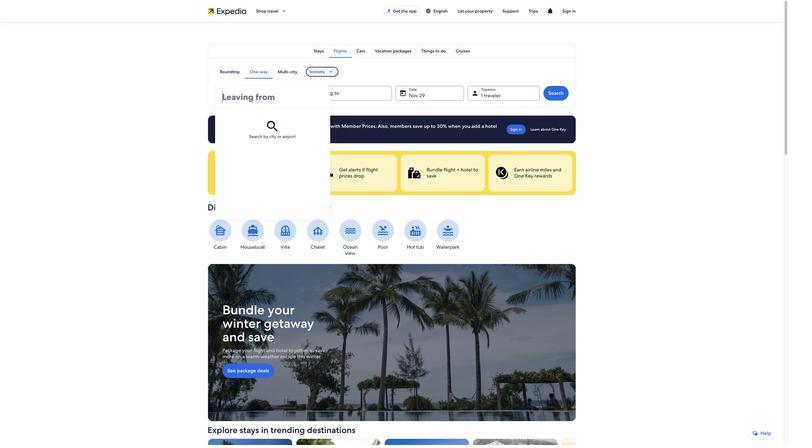 Task type: describe. For each thing, give the bounding box(es) containing it.
on inside bundle your winter getaway and save package your flight and hotel together to save more on a warm-weather escape this winter.
[[235, 354, 241, 360]]

warm-
[[246, 354, 261, 360]]

shop travel button
[[251, 4, 291, 18]]

learn about one key link
[[528, 125, 569, 134]]

earn
[[514, 167, 524, 173]]

0 vertical spatial one
[[552, 127, 559, 132]]

flight inside bundle flight + hotel to save
[[444, 167, 455, 173]]

1
[[481, 92, 483, 99]]

2 vertical spatial and
[[266, 348, 275, 354]]

package
[[237, 368, 256, 374]]

+
[[457, 167, 460, 173]]

bundle your winter getaway and save package your flight and hotel together to save more on a warm-weather escape this winter.
[[222, 302, 325, 360]]

way
[[260, 69, 268, 75]]

cruises
[[456, 48, 470, 54]]

a right add
[[482, 123, 484, 130]]

discover
[[208, 202, 241, 213]]

vacation packages
[[375, 48, 412, 54]]

houseboat
[[241, 244, 265, 251]]

get for get alerts if flight prices drop
[[339, 167, 347, 173]]

1 traveler button
[[468, 86, 540, 101]]

explore
[[208, 425, 238, 436]]

flight inside bundle your winter getaway and save package your flight and hotel together to save more on a warm-weather escape this winter.
[[253, 348, 265, 354]]

3 out of 3 element
[[488, 155, 572, 192]]

travel
[[267, 8, 279, 14]]

see
[[227, 368, 236, 374]]

over
[[284, 123, 294, 130]]

roundtrip link
[[215, 65, 245, 79]]

to inside bundle flight + hotel to save
[[474, 167, 478, 173]]

one-way link
[[245, 65, 273, 79]]

pool button
[[370, 220, 396, 251]]

shop travel
[[256, 8, 279, 14]]

explore stays in trending destinations
[[208, 425, 356, 436]]

in inside dropdown button
[[572, 8, 576, 14]]

ocean
[[343, 244, 358, 251]]

learn about one key
[[531, 127, 566, 132]]

get the app
[[393, 8, 417, 14]]

bundle for flight
[[427, 167, 443, 173]]

sign in button
[[558, 4, 581, 18]]

roundtrip
[[220, 69, 240, 75]]

1 out of 3 element
[[313, 155, 397, 192]]

sign in inside dropdown button
[[563, 8, 576, 14]]

your for bundle
[[268, 302, 295, 319]]

more inside save 10% or more on over 100,000 hotels with member prices. also, members save up to 30% when you add a hotel to a flight
[[264, 123, 276, 130]]

save
[[236, 123, 246, 130]]

your for list
[[465, 8, 474, 14]]

ocean view button
[[338, 220, 363, 257]]

economy button
[[306, 67, 339, 77]]

search button
[[544, 86, 569, 101]]

list your property
[[458, 8, 493, 14]]

miles
[[540, 167, 552, 173]]

castello di amorosa showing a church or cathedral, wildflowers and heritage elements image
[[208, 439, 292, 445]]

view
[[345, 250, 356, 257]]

new
[[263, 202, 280, 213]]

a left "10%"
[[242, 129, 244, 136]]

key inside "earn airline miles and one key rewards"
[[525, 173, 533, 179]]

your for discover
[[243, 202, 261, 213]]

flight inside save 10% or more on over 100,000 hotels with member prices. also, members save up to 30% when you add a hotel to a flight
[[246, 129, 258, 136]]

houseboat button
[[240, 220, 265, 251]]

do
[[441, 48, 446, 54]]

on inside save 10% or more on over 100,000 hotels with member prices. also, members save up to 30% when you add a hotel to a flight
[[277, 123, 283, 130]]

nov 29
[[409, 92, 425, 99]]

villa
[[281, 244, 290, 251]]

travel sale activities deals image
[[208, 264, 576, 422]]

hotels
[[316, 123, 329, 130]]

get alerts if flight prices drop
[[339, 167, 378, 179]]

10%
[[248, 123, 257, 130]]

tub
[[416, 244, 424, 251]]

to right up
[[431, 123, 436, 130]]

0 horizontal spatial city
[[269, 134, 276, 139]]

when
[[448, 123, 461, 130]]

to left "10%"
[[236, 129, 241, 136]]

stay
[[315, 202, 331, 213]]

economy
[[310, 69, 325, 74]]

add
[[472, 123, 480, 130]]

get for get the app
[[393, 8, 400, 14]]

destinations
[[307, 425, 356, 436]]

together
[[289, 348, 308, 354]]

waterpark button
[[435, 220, 461, 251]]

trips link
[[524, 6, 543, 17]]

hotel inside bundle flight + hotel to save
[[461, 167, 472, 173]]

stays
[[314, 48, 324, 54]]

trips
[[529, 8, 538, 14]]

up
[[424, 123, 430, 130]]

Leaving from text field
[[215, 86, 330, 108]]

list
[[458, 8, 464, 14]]

if
[[362, 167, 365, 173]]

hot
[[407, 244, 415, 251]]

list your property link
[[453, 6, 498, 17]]

prices.
[[362, 123, 377, 130]]

to inside bundle your winter getaway and save package your flight and hotel together to save more on a warm-weather escape this winter.
[[309, 348, 314, 354]]

100,000
[[295, 123, 314, 130]]

search for search by city or airport
[[249, 134, 262, 139]]

ocean view
[[343, 244, 358, 257]]

prices
[[339, 173, 352, 179]]



Task type: vqa. For each thing, say whether or not it's contained in the screenshot.
Truckee Showing Snow, A River Or Creek And A Small Town Or Village image
yes



Task type: locate. For each thing, give the bounding box(es) containing it.
2 vertical spatial hotel
[[276, 348, 287, 354]]

vacation packages link
[[370, 44, 417, 58]]

sign inside bundle your winter getaway and save main content
[[511, 127, 518, 132]]

0 horizontal spatial in
[[261, 425, 269, 436]]

save inside bundle flight + hotel to save
[[427, 173, 436, 179]]

about
[[541, 127, 551, 132]]

hotel right + at the right top
[[461, 167, 472, 173]]

1 horizontal spatial bundle
[[427, 167, 443, 173]]

city inside 'multi-city' link
[[290, 69, 297, 75]]

in left learn
[[519, 127, 522, 132]]

villa button
[[273, 220, 298, 251]]

hotel inside bundle your winter getaway and save package your flight and hotel together to save more on a warm-weather escape this winter.
[[276, 348, 287, 354]]

bundle
[[427, 167, 443, 173], [222, 302, 265, 319]]

this
[[297, 354, 305, 360]]

the
[[401, 8, 408, 14]]

city left economy
[[290, 69, 297, 75]]

drop
[[354, 173, 364, 179]]

1 vertical spatial and
[[222, 329, 245, 346]]

get
[[393, 8, 400, 14], [339, 167, 347, 173]]

one left airline
[[514, 173, 524, 179]]

1 vertical spatial more
[[222, 354, 234, 360]]

city
[[290, 69, 297, 75], [269, 134, 276, 139]]

get the app link
[[383, 6, 421, 16]]

1 horizontal spatial on
[[277, 123, 283, 130]]

1 vertical spatial on
[[235, 354, 241, 360]]

get inside get alerts if flight prices drop
[[339, 167, 347, 173]]

1 vertical spatial search
[[249, 134, 262, 139]]

0 horizontal spatial sign in
[[511, 127, 522, 132]]

1 vertical spatial or
[[277, 134, 282, 139]]

sign in left learn
[[511, 127, 522, 132]]

in right stays
[[261, 425, 269, 436]]

multi-
[[278, 69, 290, 75]]

nov
[[409, 92, 418, 99]]

tab list containing roundtrip
[[215, 65, 302, 79]]

and
[[553, 167, 561, 173], [222, 329, 245, 346], [266, 348, 275, 354]]

0 vertical spatial more
[[264, 123, 276, 130]]

0 horizontal spatial sign
[[511, 127, 518, 132]]

on left over
[[277, 123, 283, 130]]

2 out of 3 element
[[401, 155, 485, 192]]

flight right if at the top left of the page
[[366, 167, 378, 173]]

your
[[465, 8, 474, 14], [243, 202, 261, 213], [268, 302, 295, 319], [242, 348, 252, 354]]

sign
[[563, 8, 571, 14], [511, 127, 518, 132]]

or inside save 10% or more on over 100,000 hotels with member prices. also, members save up to 30% when you add a hotel to a flight
[[258, 123, 263, 130]]

1 horizontal spatial more
[[264, 123, 276, 130]]

1 vertical spatial one
[[514, 173, 524, 179]]

stays link
[[309, 44, 329, 58]]

1 horizontal spatial city
[[290, 69, 297, 75]]

1 vertical spatial hotel
[[461, 167, 472, 173]]

1 horizontal spatial get
[[393, 8, 400, 14]]

discover your new favorite stay
[[208, 202, 331, 213]]

escape
[[280, 354, 296, 360]]

cars
[[357, 48, 365, 54]]

0 vertical spatial sign
[[563, 8, 571, 14]]

1 vertical spatial tab list
[[215, 65, 302, 79]]

save left + at the right top
[[427, 173, 436, 179]]

things to do
[[421, 48, 446, 54]]

1 vertical spatial key
[[525, 173, 533, 179]]

sign right communication center icon
[[563, 8, 571, 14]]

package
[[222, 348, 241, 354]]

you
[[462, 123, 471, 130]]

flight left by
[[246, 129, 258, 136]]

and right the warm-
[[266, 348, 275, 354]]

english button
[[421, 6, 453, 17]]

expedia logo image
[[208, 7, 246, 15]]

more
[[264, 123, 276, 130], [222, 354, 234, 360]]

2 vertical spatial in
[[261, 425, 269, 436]]

1 vertical spatial bundle
[[222, 302, 265, 319]]

airport
[[283, 134, 296, 139]]

trailing image
[[281, 8, 287, 14]]

1 vertical spatial sign in
[[511, 127, 522, 132]]

earn airline miles and one key rewards
[[514, 167, 561, 179]]

cars link
[[352, 44, 370, 58]]

and up package
[[222, 329, 245, 346]]

bundle for your
[[222, 302, 265, 319]]

or
[[258, 123, 263, 130], [277, 134, 282, 139]]

alerts
[[349, 167, 361, 173]]

flight left + at the right top
[[444, 167, 455, 173]]

0 vertical spatial key
[[560, 127, 566, 132]]

2 horizontal spatial and
[[553, 167, 561, 173]]

waterpark
[[436, 244, 460, 251]]

one-
[[250, 69, 260, 75]]

bundle inside bundle flight + hotel to save
[[427, 167, 443, 173]]

with
[[331, 123, 340, 130]]

0 vertical spatial on
[[277, 123, 283, 130]]

0 horizontal spatial more
[[222, 354, 234, 360]]

support
[[503, 8, 519, 14]]

to right + at the right top
[[474, 167, 478, 173]]

packages
[[393, 48, 412, 54]]

pool
[[378, 244, 388, 251]]

0 horizontal spatial key
[[525, 173, 533, 179]]

0 horizontal spatial and
[[222, 329, 245, 346]]

key right earn
[[525, 173, 533, 179]]

chalet button
[[305, 220, 330, 251]]

0 vertical spatial in
[[572, 8, 576, 14]]

30%
[[437, 123, 447, 130]]

download the app button image
[[387, 9, 392, 14]]

save right this
[[315, 348, 325, 354]]

hotel right add
[[485, 123, 497, 130]]

bundle flight + hotel to save
[[427, 167, 478, 179]]

hot tub
[[407, 244, 424, 251]]

get inside the get the app link
[[393, 8, 400, 14]]

in right communication center icon
[[572, 8, 576, 14]]

to right this
[[309, 348, 314, 354]]

0 horizontal spatial or
[[258, 123, 263, 130]]

1 horizontal spatial hotel
[[461, 167, 472, 173]]

app
[[409, 8, 417, 14]]

0 horizontal spatial on
[[235, 354, 241, 360]]

search for search
[[549, 90, 564, 96]]

0 horizontal spatial one
[[514, 173, 524, 179]]

0 vertical spatial tab list
[[208, 44, 576, 58]]

learn
[[531, 127, 540, 132]]

key
[[560, 127, 566, 132], [525, 173, 533, 179]]

or right "10%"
[[258, 123, 263, 130]]

0 vertical spatial hotel
[[485, 123, 497, 130]]

sign left learn
[[511, 127, 518, 132]]

nov 29 button
[[396, 86, 464, 101]]

1 horizontal spatial search
[[549, 90, 564, 96]]

bundle your winter getaway and save main content
[[0, 22, 784, 445]]

cabin
[[214, 244, 227, 251]]

1 vertical spatial city
[[269, 134, 276, 139]]

1 horizontal spatial sign in
[[563, 8, 576, 14]]

also,
[[378, 123, 389, 130]]

hotel inside save 10% or more on over 100,000 hotels with member prices. also, members save up to 30% when you add a hotel to a flight
[[485, 123, 497, 130]]

chalet
[[311, 244, 325, 251]]

city right by
[[269, 134, 276, 139]]

sign in right communication center icon
[[563, 8, 576, 14]]

winter
[[222, 315, 261, 332]]

get right download the app button image
[[393, 8, 400, 14]]

by
[[264, 134, 268, 139]]

1 horizontal spatial key
[[560, 127, 566, 132]]

traveler
[[484, 92, 501, 99]]

rewards
[[535, 173, 552, 179]]

0 vertical spatial and
[[553, 167, 561, 173]]

small image
[[426, 8, 431, 14]]

getaway
[[264, 315, 314, 332]]

hot tub button
[[403, 220, 428, 251]]

0 vertical spatial or
[[258, 123, 263, 130]]

flight
[[246, 129, 258, 136], [366, 167, 378, 173], [444, 167, 455, 173], [253, 348, 265, 354]]

0 vertical spatial sign in
[[563, 8, 576, 14]]

hotel
[[485, 123, 497, 130], [461, 167, 472, 173], [276, 348, 287, 354]]

0 vertical spatial bundle
[[427, 167, 443, 173]]

in
[[572, 8, 576, 14], [519, 127, 522, 132], [261, 425, 269, 436]]

members
[[390, 123, 412, 130]]

sign in inside bundle your winter getaway and save main content
[[511, 127, 522, 132]]

2 horizontal spatial in
[[572, 8, 576, 14]]

0 vertical spatial city
[[290, 69, 297, 75]]

favorite
[[282, 202, 313, 213]]

1 horizontal spatial and
[[266, 348, 275, 354]]

save up the warm-
[[248, 329, 274, 346]]

one inside "earn airline miles and one key rewards"
[[514, 173, 524, 179]]

search by city or airport
[[249, 134, 296, 139]]

one-way
[[250, 69, 268, 75]]

fairfield which includes a house image
[[296, 439, 381, 445]]

multi-city
[[278, 69, 297, 75]]

truckee showing snow, a river or creek and a small town or village image
[[473, 439, 558, 445]]

a
[[482, 123, 484, 130], [242, 129, 244, 136], [242, 354, 245, 360]]

support link
[[498, 6, 524, 17]]

communication center icon image
[[547, 7, 554, 15]]

to
[[436, 48, 440, 54], [431, 123, 436, 130], [236, 129, 241, 136], [474, 167, 478, 173], [309, 348, 314, 354]]

bundle inside bundle your winter getaway and save package your flight and hotel together to save more on a warm-weather escape this winter.
[[222, 302, 265, 319]]

search inside button
[[549, 90, 564, 96]]

see package deals link
[[222, 364, 274, 379]]

0 vertical spatial search
[[549, 90, 564, 96]]

save inside save 10% or more on over 100,000 hotels with member prices. also, members save up to 30% when you add a hotel to a flight
[[413, 123, 423, 130]]

0 horizontal spatial bundle
[[222, 302, 265, 319]]

to left do
[[436, 48, 440, 54]]

0 horizontal spatial hotel
[[276, 348, 287, 354]]

a left the warm-
[[242, 354, 245, 360]]

more up see
[[222, 354, 234, 360]]

hotel left together
[[276, 348, 287, 354]]

a inside bundle your winter getaway and save package your flight and hotel together to save more on a warm-weather escape this winter.
[[242, 354, 245, 360]]

flights
[[334, 48, 347, 54]]

more up 'search by city or airport'
[[264, 123, 276, 130]]

2 horizontal spatial hotel
[[485, 123, 497, 130]]

1 vertical spatial get
[[339, 167, 347, 173]]

vacation
[[375, 48, 392, 54]]

0 horizontal spatial search
[[249, 134, 262, 139]]

key right about
[[560, 127, 566, 132]]

1 horizontal spatial in
[[519, 127, 522, 132]]

0 vertical spatial get
[[393, 8, 400, 14]]

1 horizontal spatial one
[[552, 127, 559, 132]]

1 vertical spatial sign
[[511, 127, 518, 132]]

1 vertical spatial in
[[519, 127, 522, 132]]

1 horizontal spatial or
[[277, 134, 282, 139]]

more inside bundle your winter getaway and save package your flight and hotel together to save more on a warm-weather escape this winter.
[[222, 354, 234, 360]]

deals
[[257, 368, 269, 374]]

flight inside get alerts if flight prices drop
[[366, 167, 378, 173]]

0 horizontal spatial get
[[339, 167, 347, 173]]

sign in link
[[507, 125, 526, 134]]

on left the warm-
[[235, 354, 241, 360]]

tab list containing stays
[[208, 44, 576, 58]]

get left alerts
[[339, 167, 347, 173]]

sign inside sign in dropdown button
[[563, 8, 571, 14]]

winter.
[[306, 354, 321, 360]]

and right miles
[[553, 167, 561, 173]]

member
[[342, 123, 361, 130]]

and inside "earn airline miles and one key rewards"
[[553, 167, 561, 173]]

one right about
[[552, 127, 559, 132]]

shop
[[256, 8, 266, 14]]

save left up
[[413, 123, 423, 130]]

flight up deals
[[253, 348, 265, 354]]

or left airport
[[277, 134, 282, 139]]

weather
[[261, 354, 279, 360]]

english
[[434, 8, 448, 14]]

things
[[421, 48, 435, 54]]

things to do link
[[417, 44, 451, 58]]

tab list
[[208, 44, 576, 58], [215, 65, 302, 79]]

1 horizontal spatial sign
[[563, 8, 571, 14]]



